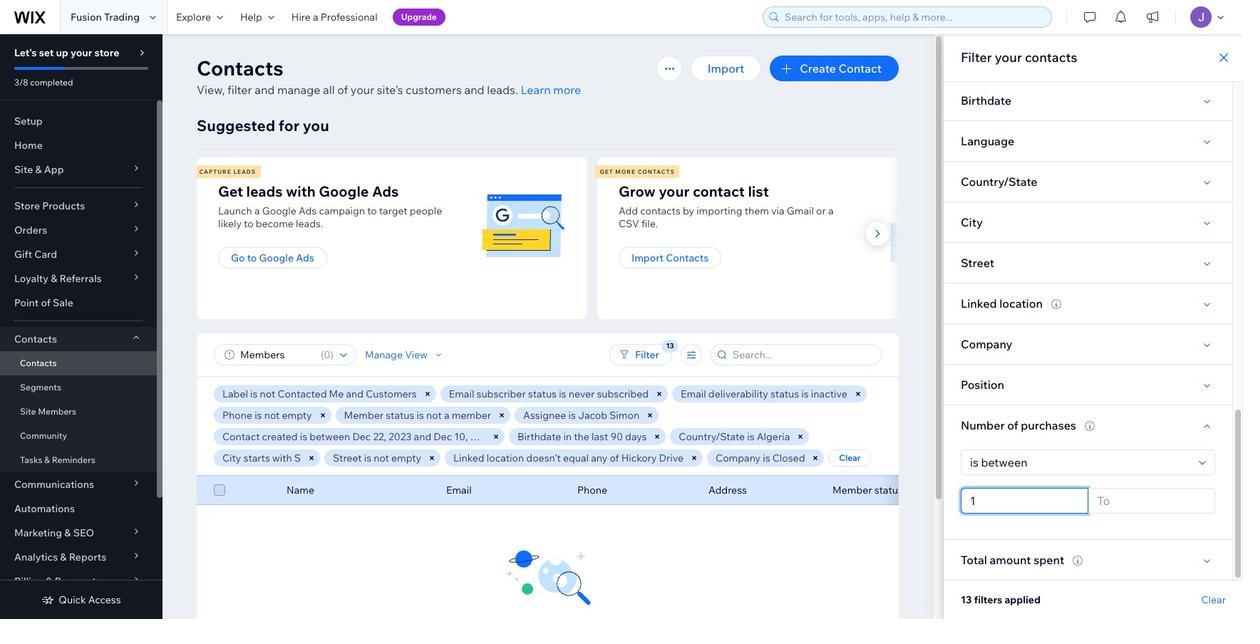 Task type: describe. For each thing, give the bounding box(es) containing it.
billing & payments
[[14, 575, 101, 588]]

more
[[615, 168, 636, 175]]

segments
[[20, 382, 61, 393]]

community
[[20, 431, 67, 441]]

suggested
[[197, 116, 275, 135]]

country/state for country/state is algeria
[[679, 431, 745, 443]]

closed
[[773, 452, 805, 465]]

automations link
[[0, 497, 157, 521]]

with for google
[[286, 182, 316, 200]]

a inside grow your contact list add contacts by importing them via gmail or a csv file.
[[828, 205, 834, 217]]

google inside go to google ads button
[[259, 252, 294, 264]]

target
[[379, 205, 407, 217]]

assignee
[[523, 409, 566, 422]]

email subscriber status is never subscribed
[[449, 388, 649, 401]]

upgrade
[[401, 11, 437, 22]]

to left target
[[367, 205, 377, 217]]

to right the likely
[[244, 217, 253, 230]]

is right label on the bottom left of the page
[[250, 388, 258, 401]]

your inside contacts view, filter and manage all of your site's customers and leads. learn more
[[351, 83, 374, 97]]

doesn't
[[526, 452, 561, 465]]

professional
[[321, 11, 378, 24]]

all
[[323, 83, 335, 97]]

any
[[591, 452, 608, 465]]

contacts inside contacts view, filter and manage all of your site's customers and leads. learn more
[[197, 56, 284, 81]]

street is not empty
[[333, 452, 421, 465]]

linked for linked location doesn't equal any of hickory drive
[[453, 452, 485, 465]]

1 vertical spatial google
[[262, 205, 296, 217]]

trading
[[104, 11, 140, 24]]

& for analytics
[[60, 551, 67, 564]]

analytics & reports
[[14, 551, 106, 564]]

label is not contacted me and customers
[[222, 388, 417, 401]]

and right filter
[[255, 83, 275, 97]]

customers
[[366, 388, 417, 401]]

email for email deliverability status is inactive
[[681, 388, 706, 401]]

contacts link
[[0, 351, 157, 376]]

create contact button
[[770, 56, 899, 81]]

your inside sidebar element
[[71, 46, 92, 59]]

1 horizontal spatial clear button
[[1202, 594, 1226, 607]]

birthdate for birthdate in the last 90 days
[[518, 431, 561, 443]]

quick
[[59, 594, 86, 607]]

of right the any
[[610, 452, 619, 465]]

13 filters applied
[[961, 594, 1041, 607]]

site & app
[[14, 163, 64, 176]]

is up s
[[300, 431, 307, 443]]

and right customers on the top left of the page
[[464, 83, 484, 97]]

a inside the hire a professional link
[[313, 11, 318, 24]]

grow your contact list add contacts by importing them via gmail or a csv file.
[[619, 182, 834, 230]]

tasks & reminders link
[[0, 448, 157, 473]]

contacts
[[638, 168, 675, 175]]

a inside 'get leads with google ads launch a google ads campaign to target people likely to become leads.'
[[254, 205, 260, 217]]

birthdate for birthdate
[[961, 93, 1012, 108]]

filter button
[[610, 344, 672, 366]]

From number field
[[966, 489, 1083, 513]]

linked location
[[961, 297, 1043, 311]]

store
[[14, 200, 40, 212]]

city for city starts with s
[[222, 452, 241, 465]]

the
[[574, 431, 589, 443]]

member status is not a member
[[344, 409, 491, 422]]

of inside contacts view, filter and manage all of your site's customers and leads. learn more
[[337, 83, 348, 97]]

10,
[[454, 431, 468, 443]]

assignee is jacob simon
[[523, 409, 640, 422]]

not for label is not contacted me and customers
[[260, 388, 275, 401]]

subscriber
[[477, 388, 526, 401]]

email for email subscriber status is never subscribed
[[449, 388, 474, 401]]

view
[[405, 349, 428, 361]]

add
[[619, 205, 638, 217]]

street for street
[[961, 256, 994, 270]]

of inside point of sale 'link'
[[41, 297, 51, 309]]

create
[[800, 61, 836, 76]]

2 dec from the left
[[434, 431, 452, 443]]

go
[[231, 252, 245, 264]]

site for site members
[[20, 406, 36, 417]]

loyalty & referrals button
[[0, 267, 157, 291]]

& for marketing
[[64, 527, 71, 540]]

jacob
[[578, 409, 607, 422]]

card
[[34, 248, 57, 261]]

1 vertical spatial ads
[[299, 205, 317, 217]]

spent
[[1034, 553, 1065, 567]]

reports
[[69, 551, 106, 564]]

is left algeria
[[747, 431, 755, 443]]

gmail
[[787, 205, 814, 217]]

3/8
[[14, 77, 28, 88]]

store products
[[14, 200, 85, 212]]

& for site
[[35, 163, 42, 176]]

set
[[39, 46, 54, 59]]

contacts inside import contacts button
[[666, 252, 709, 264]]

contacts view, filter and manage all of your site's customers and leads. learn more
[[197, 56, 581, 97]]

sidebar element
[[0, 34, 163, 619]]

is left jacob
[[569, 409, 576, 422]]

city starts with s
[[222, 452, 301, 465]]

segments link
[[0, 376, 157, 400]]

is left inactive
[[802, 388, 809, 401]]

with for s
[[272, 452, 292, 465]]

not for street is not empty
[[374, 452, 389, 465]]

gift
[[14, 248, 32, 261]]

communications button
[[0, 473, 157, 497]]

(
[[321, 349, 324, 361]]

manage view button
[[365, 349, 445, 361]]

is up starts
[[255, 409, 262, 422]]

in
[[563, 431, 572, 443]]

created
[[262, 431, 298, 443]]

reminders
[[52, 455, 95, 466]]

analytics & reports button
[[0, 545, 157, 570]]

phone for phone
[[577, 484, 607, 497]]

email down the '10,'
[[446, 484, 472, 497]]

0 vertical spatial clear button
[[829, 450, 871, 467]]

not left the member
[[426, 409, 442, 422]]

get leads with google ads launch a google ads campaign to target people likely to become leads.
[[218, 182, 442, 230]]

up
[[56, 46, 68, 59]]

contact inside button
[[839, 61, 882, 76]]

country/state for country/state
[[961, 175, 1038, 189]]

likely
[[218, 217, 242, 230]]

learn
[[521, 83, 551, 97]]

file.
[[642, 217, 658, 230]]

is left closed at right bottom
[[763, 452, 770, 465]]

customers
[[406, 83, 462, 97]]

importing
[[697, 205, 742, 217]]

0
[[324, 349, 330, 361]]

app
[[44, 163, 64, 176]]

you
[[303, 116, 329, 135]]

marketing
[[14, 527, 62, 540]]

campaign
[[319, 205, 365, 217]]

me
[[329, 388, 344, 401]]



Task type: locate. For each thing, give the bounding box(es) containing it.
)
[[330, 349, 334, 361]]

fusion trading
[[71, 11, 140, 24]]

let's
[[14, 46, 37, 59]]

number of purchases
[[961, 418, 1076, 433]]

0 vertical spatial google
[[319, 182, 369, 200]]

contacts
[[1025, 49, 1078, 66], [640, 205, 681, 217]]

0 horizontal spatial city
[[222, 452, 241, 465]]

0 horizontal spatial street
[[333, 452, 362, 465]]

1 vertical spatial member
[[833, 484, 872, 497]]

ads up target
[[372, 182, 399, 200]]

dec left the '10,'
[[434, 431, 452, 443]]

linked
[[961, 297, 997, 311], [453, 452, 485, 465]]

1 horizontal spatial linked
[[961, 297, 997, 311]]

0 horizontal spatial company
[[716, 452, 761, 465]]

1 horizontal spatial member
[[833, 484, 872, 497]]

1 vertical spatial linked
[[453, 452, 485, 465]]

and down 'member status is not a member'
[[414, 431, 431, 443]]

0 vertical spatial with
[[286, 182, 316, 200]]

To number field
[[1093, 489, 1210, 513]]

contacts up segments
[[20, 358, 57, 369]]

company is closed
[[716, 452, 805, 465]]

0 vertical spatial country/state
[[961, 175, 1038, 189]]

0 horizontal spatial leads.
[[296, 217, 323, 230]]

launch
[[218, 205, 252, 217]]

1 horizontal spatial dec
[[434, 431, 452, 443]]

1 horizontal spatial leads.
[[487, 83, 518, 97]]

by
[[683, 205, 694, 217]]

0 vertical spatial contact
[[839, 61, 882, 76]]

a left the member
[[444, 409, 449, 422]]

0 horizontal spatial country/state
[[679, 431, 745, 443]]

capture
[[199, 168, 231, 175]]

1 vertical spatial import
[[632, 252, 664, 264]]

0 horizontal spatial filter
[[635, 349, 659, 361]]

go to google ads button
[[218, 247, 327, 269]]

for
[[279, 116, 299, 135]]

empty for street is not empty
[[391, 452, 421, 465]]

0 horizontal spatial member
[[344, 409, 384, 422]]

& right loyalty
[[51, 272, 57, 285]]

company up position
[[961, 337, 1013, 351]]

with
[[286, 182, 316, 200], [272, 452, 292, 465]]

& right billing
[[46, 575, 52, 588]]

0 horizontal spatial location
[[487, 452, 524, 465]]

site's
[[377, 83, 403, 97]]

0 horizontal spatial birthdate
[[518, 431, 561, 443]]

phone
[[222, 409, 252, 422], [577, 484, 607, 497]]

0 vertical spatial birthdate
[[961, 93, 1012, 108]]

0 vertical spatial clear
[[839, 453, 861, 463]]

0 vertical spatial filter
[[961, 49, 992, 66]]

1 horizontal spatial contact
[[839, 61, 882, 76]]

ads inside go to google ads button
[[296, 252, 314, 264]]

contacts up filter
[[197, 56, 284, 81]]

loyalty
[[14, 272, 48, 285]]

google down leads
[[262, 205, 296, 217]]

1 horizontal spatial phone
[[577, 484, 607, 497]]

of
[[337, 83, 348, 97], [41, 297, 51, 309], [1007, 418, 1018, 433], [610, 452, 619, 465]]

2023
[[389, 431, 412, 443], [470, 431, 493, 443]]

hire a professional link
[[283, 0, 386, 34]]

Unsaved view field
[[236, 345, 316, 365]]

location
[[1000, 297, 1043, 311], [487, 452, 524, 465]]

list containing get leads with google ads
[[195, 158, 994, 319]]

company for company
[[961, 337, 1013, 351]]

0 horizontal spatial clear button
[[829, 450, 871, 467]]

site inside "link"
[[20, 406, 36, 417]]

city for city
[[961, 215, 983, 230]]

0 vertical spatial location
[[1000, 297, 1043, 311]]

manage view
[[365, 349, 428, 361]]

site for site & app
[[14, 163, 33, 176]]

ads left campaign at the top
[[299, 205, 317, 217]]

0 horizontal spatial 2023
[[389, 431, 412, 443]]

deliverability
[[708, 388, 768, 401]]

1 horizontal spatial city
[[961, 215, 983, 230]]

& inside 'dropdown button'
[[46, 575, 52, 588]]

billing & payments button
[[0, 570, 157, 594]]

& for loyalty
[[51, 272, 57, 285]]

leads. inside contacts view, filter and manage all of your site's customers and leads. learn more
[[487, 83, 518, 97]]

your
[[71, 46, 92, 59], [995, 49, 1022, 66], [351, 83, 374, 97], [659, 182, 690, 200]]

not up phone is not empty
[[260, 388, 275, 401]]

country/state
[[961, 175, 1038, 189], [679, 431, 745, 443]]

& for billing
[[46, 575, 52, 588]]

location for linked location doesn't equal any of hickory drive
[[487, 452, 524, 465]]

1 horizontal spatial location
[[1000, 297, 1043, 311]]

0 vertical spatial linked
[[961, 297, 997, 311]]

purchases
[[1021, 418, 1076, 433]]

1 vertical spatial filter
[[635, 349, 659, 361]]

with inside 'get leads with google ads launch a google ads campaign to target people likely to become leads.'
[[286, 182, 316, 200]]

with right leads
[[286, 182, 316, 200]]

0 horizontal spatial import
[[632, 252, 664, 264]]

a right hire
[[313, 11, 318, 24]]

0 horizontal spatial linked
[[453, 452, 485, 465]]

& for tasks
[[44, 455, 50, 466]]

1 horizontal spatial street
[[961, 256, 994, 270]]

members
[[38, 406, 76, 417]]

1 horizontal spatial country/state
[[961, 175, 1038, 189]]

get
[[600, 168, 613, 175]]

phone is not empty
[[222, 409, 312, 422]]

clear inside button
[[839, 453, 861, 463]]

site down segments
[[20, 406, 36, 417]]

contact right create
[[839, 61, 882, 76]]

email up the member
[[449, 388, 474, 401]]

0 horizontal spatial empty
[[282, 409, 312, 422]]

0 vertical spatial street
[[961, 256, 994, 270]]

list
[[195, 158, 994, 319]]

get more contacts
[[600, 168, 675, 175]]

leads. right become
[[296, 217, 323, 230]]

1 vertical spatial empty
[[391, 452, 421, 465]]

days
[[625, 431, 647, 443]]

algeria
[[757, 431, 790, 443]]

1 vertical spatial leads.
[[296, 217, 323, 230]]

& right 'tasks'
[[44, 455, 50, 466]]

filter
[[961, 49, 992, 66], [635, 349, 659, 361]]

contact created is between dec 22, 2023 and dec 10, 2023
[[222, 431, 493, 443]]

0 horizontal spatial dec
[[352, 431, 371, 443]]

amount
[[990, 553, 1031, 567]]

filter
[[227, 83, 252, 97]]

1 vertical spatial phone
[[577, 484, 607, 497]]

phone down the any
[[577, 484, 607, 497]]

1 horizontal spatial contacts
[[1025, 49, 1078, 66]]

to inside button
[[247, 252, 257, 264]]

dec left 22,
[[352, 431, 371, 443]]

of left sale
[[41, 297, 51, 309]]

leads
[[233, 168, 256, 175]]

and right me at left
[[346, 388, 364, 401]]

0 vertical spatial contacts
[[1025, 49, 1078, 66]]

country/state is algeria
[[679, 431, 790, 443]]

import inside list
[[632, 252, 664, 264]]

leads. left "learn"
[[487, 83, 518, 97]]

leads.
[[487, 83, 518, 97], [296, 217, 323, 230]]

linked for linked location
[[961, 297, 997, 311]]

empty down 'member status is not a member'
[[391, 452, 421, 465]]

upgrade button
[[393, 9, 445, 26]]

0 vertical spatial site
[[14, 163, 33, 176]]

2023 right the '10,'
[[470, 431, 493, 443]]

& left seo
[[64, 527, 71, 540]]

& left app in the top left of the page
[[35, 163, 42, 176]]

0 vertical spatial phone
[[222, 409, 252, 422]]

billing
[[14, 575, 44, 588]]

0 horizontal spatial contact
[[222, 431, 260, 443]]

member for member status is not a member
[[344, 409, 384, 422]]

is down contact created is between dec 22, 2023 and dec 10, 2023
[[364, 452, 371, 465]]

Search for tools, apps, help & more... field
[[781, 7, 1047, 27]]

not up created
[[264, 409, 280, 422]]

phone down label on the bottom left of the page
[[222, 409, 252, 422]]

1 vertical spatial street
[[333, 452, 362, 465]]

2023 right 22,
[[389, 431, 412, 443]]

1 horizontal spatial filter
[[961, 49, 992, 66]]

1 vertical spatial contacts
[[640, 205, 681, 217]]

contacts inside grow your contact list add contacts by importing them via gmail or a csv file.
[[640, 205, 681, 217]]

Select an option field
[[966, 451, 1195, 475]]

setup link
[[0, 109, 157, 133]]

0 vertical spatial leads.
[[487, 83, 518, 97]]

1 horizontal spatial birthdate
[[961, 93, 1012, 108]]

company for company is closed
[[716, 452, 761, 465]]

street for street is not empty
[[333, 452, 362, 465]]

filter for filter your contacts
[[961, 49, 992, 66]]

1 vertical spatial with
[[272, 452, 292, 465]]

hickory
[[621, 452, 657, 465]]

location for linked location
[[1000, 297, 1043, 311]]

member for member status
[[833, 484, 872, 497]]

1 vertical spatial clear button
[[1202, 594, 1226, 607]]

empty for phone is not empty
[[282, 409, 312, 422]]

birthdate up doesn't
[[518, 431, 561, 443]]

between
[[310, 431, 350, 443]]

not for phone is not empty
[[264, 409, 280, 422]]

point of sale
[[14, 297, 73, 309]]

store
[[94, 46, 119, 59]]

empty down contacted
[[282, 409, 312, 422]]

2 vertical spatial ads
[[296, 252, 314, 264]]

is down customers on the left of the page
[[417, 409, 424, 422]]

0 horizontal spatial clear
[[839, 453, 861, 463]]

street
[[961, 256, 994, 270], [333, 452, 362, 465]]

1 horizontal spatial empty
[[391, 452, 421, 465]]

22,
[[373, 431, 386, 443]]

1 vertical spatial site
[[20, 406, 36, 417]]

2 2023 from the left
[[470, 431, 493, 443]]

language
[[961, 134, 1015, 148]]

clear
[[839, 453, 861, 463], [1202, 594, 1226, 607]]

payments
[[55, 575, 101, 588]]

to right go in the top of the page
[[247, 252, 257, 264]]

3/8 completed
[[14, 77, 73, 88]]

0 vertical spatial import
[[708, 61, 744, 76]]

is left never on the bottom left of page
[[559, 388, 566, 401]]

with left s
[[272, 452, 292, 465]]

1 vertical spatial clear
[[1202, 594, 1226, 607]]

applied
[[1005, 594, 1041, 607]]

0 vertical spatial company
[[961, 337, 1013, 351]]

let's set up your store
[[14, 46, 119, 59]]

address
[[709, 484, 747, 497]]

communications
[[14, 478, 94, 491]]

contacts inside contacts link
[[20, 358, 57, 369]]

birthdate up language on the top right of page
[[961, 93, 1012, 108]]

site down home
[[14, 163, 33, 176]]

clear for clear button to the top
[[839, 453, 861, 463]]

or
[[816, 205, 826, 217]]

leads. inside 'get leads with google ads launch a google ads campaign to target people likely to become leads.'
[[296, 217, 323, 230]]

None checkbox
[[214, 482, 225, 499]]

a right or
[[828, 205, 834, 217]]

1 dec from the left
[[352, 431, 371, 443]]

country/state down language on the top right of page
[[961, 175, 1038, 189]]

1 vertical spatial birthdate
[[518, 431, 561, 443]]

status
[[528, 388, 557, 401], [771, 388, 799, 401], [386, 409, 414, 422], [874, 484, 903, 497]]

them
[[745, 205, 769, 217]]

1 horizontal spatial company
[[961, 337, 1013, 351]]

1 vertical spatial location
[[487, 452, 524, 465]]

& inside dropdown button
[[51, 272, 57, 285]]

a down leads
[[254, 205, 260, 217]]

of right number
[[1007, 418, 1018, 433]]

2 vertical spatial google
[[259, 252, 294, 264]]

1 horizontal spatial clear
[[1202, 594, 1226, 607]]

learn more button
[[521, 81, 581, 98]]

1 vertical spatial company
[[716, 452, 761, 465]]

csv
[[619, 217, 639, 230]]

google up campaign at the top
[[319, 182, 369, 200]]

street down contact created is between dec 22, 2023 and dec 10, 2023
[[333, 452, 362, 465]]

contacts down by
[[666, 252, 709, 264]]

city
[[961, 215, 983, 230], [222, 452, 241, 465]]

inactive
[[811, 388, 847, 401]]

help
[[240, 11, 262, 24]]

filter inside button
[[635, 349, 659, 361]]

0 horizontal spatial contacts
[[640, 205, 681, 217]]

google down become
[[259, 252, 294, 264]]

0 vertical spatial member
[[344, 409, 384, 422]]

1 vertical spatial country/state
[[679, 431, 745, 443]]

& left reports
[[60, 551, 67, 564]]

1 vertical spatial contact
[[222, 431, 260, 443]]

import contacts
[[632, 252, 709, 264]]

total amount spent
[[961, 553, 1065, 567]]

street up linked location
[[961, 256, 994, 270]]

filter for filter
[[635, 349, 659, 361]]

import for import
[[708, 61, 744, 76]]

0 horizontal spatial phone
[[222, 409, 252, 422]]

referrals
[[60, 272, 102, 285]]

ads down 'get leads with google ads launch a google ads campaign to target people likely to become leads.'
[[296, 252, 314, 264]]

Search... field
[[729, 345, 877, 365]]

via
[[771, 205, 785, 217]]

is
[[250, 388, 258, 401], [559, 388, 566, 401], [802, 388, 809, 401], [255, 409, 262, 422], [417, 409, 424, 422], [569, 409, 576, 422], [300, 431, 307, 443], [747, 431, 755, 443], [364, 452, 371, 465], [763, 452, 770, 465]]

linked location doesn't equal any of hickory drive
[[453, 452, 684, 465]]

clear for right clear button
[[1202, 594, 1226, 607]]

13
[[961, 594, 972, 607]]

store products button
[[0, 194, 157, 218]]

1 2023 from the left
[[389, 431, 412, 443]]

0 vertical spatial ads
[[372, 182, 399, 200]]

tasks & reminders
[[20, 455, 95, 466]]

get
[[218, 182, 243, 200]]

site inside popup button
[[14, 163, 33, 176]]

of right all
[[337, 83, 348, 97]]

company down the country/state is algeria
[[716, 452, 761, 465]]

0 vertical spatial city
[[961, 215, 983, 230]]

0 vertical spatial empty
[[282, 409, 312, 422]]

drive
[[659, 452, 684, 465]]

contacts down point of sale
[[14, 333, 57, 346]]

number
[[961, 418, 1005, 433]]

your inside grow your contact list add contacts by importing them via gmail or a csv file.
[[659, 182, 690, 200]]

not down 22,
[[374, 452, 389, 465]]

1 vertical spatial city
[[222, 452, 241, 465]]

contact up starts
[[222, 431, 260, 443]]

import contacts button
[[619, 247, 722, 269]]

import for import contacts
[[632, 252, 664, 264]]

site members
[[20, 406, 76, 417]]

email deliverability status is inactive
[[681, 388, 847, 401]]

email left deliverability on the bottom right of the page
[[681, 388, 706, 401]]

1 horizontal spatial 2023
[[470, 431, 493, 443]]

1 horizontal spatial import
[[708, 61, 744, 76]]

member
[[452, 409, 491, 422]]

contacts
[[197, 56, 284, 81], [666, 252, 709, 264], [14, 333, 57, 346], [20, 358, 57, 369]]

phone for phone is not empty
[[222, 409, 252, 422]]

member status
[[833, 484, 903, 497]]

contacts inside contacts popup button
[[14, 333, 57, 346]]

birthdate in the last 90 days
[[518, 431, 647, 443]]

country/state up drive
[[679, 431, 745, 443]]

marketing & seo
[[14, 527, 94, 540]]



Task type: vqa. For each thing, say whether or not it's contained in the screenshot.
Gift Card dropdown button
yes



